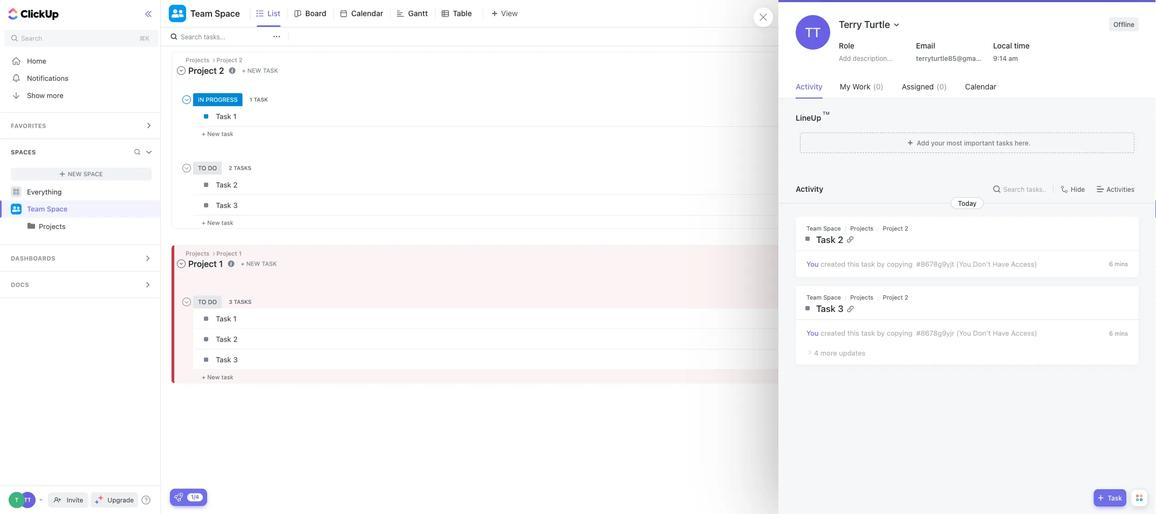 Task type: vqa. For each thing, say whether or not it's contained in the screenshot.
James Peterson'S Workspace, , element
no



Task type: locate. For each thing, give the bounding box(es) containing it.
project 2 inside project 2 dropdown button
[[188, 65, 224, 76]]

2 (0) from the left
[[937, 82, 947, 91]]

team space / projects / project 2 for task 2
[[807, 225, 908, 232]]

new up 1 task
[[247, 67, 261, 74]]

space inside button
[[215, 8, 240, 19]]

1 don't from the top
[[973, 260, 991, 268]]

table
[[453, 9, 472, 18]]

0 horizontal spatial show
[[27, 91, 45, 100]]

0 horizontal spatial (0)
[[873, 82, 884, 91]]

1 vertical spatial tt
[[24, 497, 31, 504]]

2 (you from the top
[[956, 329, 971, 337]]

1 vertical spatial mins
[[1115, 330, 1128, 337]]

have
[[993, 260, 1009, 268], [993, 329, 1009, 337]]

1 vertical spatial calendar
[[965, 82, 996, 91]]

1
[[250, 96, 252, 103], [233, 112, 237, 121], [239, 250, 242, 257], [219, 259, 223, 269], [233, 315, 237, 323]]

0 horizontal spatial more
[[47, 91, 63, 100]]

1 vertical spatial team space link
[[807, 225, 841, 232]]

1 activity from the top
[[796, 82, 823, 91]]

2 by from the top
[[877, 329, 885, 337]]

0 vertical spatial access)
[[1011, 260, 1037, 268]]

4 more updates
[[814, 349, 866, 357]]

0 vertical spatial task 2
[[216, 181, 238, 189]]

onboarding checklist button image
[[174, 494, 183, 502]]

more
[[47, 91, 63, 100], [820, 349, 837, 357]]

1 add from the top
[[640, 139, 652, 145]]

activities
[[1107, 186, 1135, 193]]

team space
[[190, 8, 240, 19], [27, 205, 68, 213]]

0 horizontal spatial task 2
[[216, 181, 238, 189]]

1 vertical spatial user friends image
[[12, 206, 20, 213]]

0 vertical spatial team space / projects / project 2
[[807, 225, 908, 232]]

1 vertical spatial add
[[640, 273, 652, 279]]

1 vertical spatial project 2 link
[[883, 294, 908, 301]]

this for you created this task by copying #8678g9yjt (you don't have access)
[[847, 260, 859, 268]]

by for #8678g9yjr (you don't have access)
[[877, 329, 885, 337]]

1 vertical spatial tasks
[[234, 165, 251, 171]]

gantt
[[408, 9, 428, 18]]

by for #8678g9yjt (you don't have access)
[[877, 260, 885, 268]]

1 6 from the top
[[1109, 261, 1113, 268]]

1 have from the top
[[993, 260, 1009, 268]]

my
[[840, 82, 850, 91]]

don't right the #8678g9yjr
[[973, 329, 991, 337]]

docs
[[11, 282, 29, 289]]

project 2 link up you created this task by copying #8678g9yjt (you don't have access)
[[883, 225, 908, 232]]

2
[[239, 57, 242, 64], [219, 65, 224, 76], [229, 165, 232, 171], [233, 181, 238, 189], [905, 225, 908, 232], [838, 234, 843, 245], [905, 294, 908, 301], [233, 335, 238, 344]]

0 vertical spatial add new status button
[[635, 139, 695, 145]]

sparkle svg 1 image
[[98, 496, 104, 501]]

2 project 2 link from the top
[[883, 294, 908, 301]]

1 vertical spatial task 2
[[816, 234, 843, 245]]

1 copying from the top
[[887, 260, 913, 268]]

show more
[[27, 91, 63, 100]]

home
[[27, 57, 46, 65]]

search
[[181, 33, 202, 40], [21, 35, 42, 42]]

6 mins for #8678g9yjr (you don't have access)
[[1109, 330, 1128, 337]]

‎task inside ‎task 1 link
[[216, 315, 231, 323]]

2 access) from the top
[[1011, 329, 1037, 337]]

tt left terry
[[805, 25, 821, 40]]

don't right #8678g9yjt
[[973, 260, 991, 268]]

lineup tm
[[796, 111, 830, 122]]

add new status button
[[635, 139, 695, 145], [635, 273, 695, 279]]

2 team space / projects / project 2 from the top
[[807, 294, 908, 301]]

2 vertical spatial team space link
[[807, 294, 841, 301]]

‎task up "‎task 2"
[[216, 315, 231, 323]]

terry turtle button
[[835, 15, 905, 33], [835, 15, 905, 33]]

0 vertical spatial 6
[[1109, 261, 1113, 268]]

1 (you from the top
[[956, 260, 971, 268]]

task 3 up 4 more updates
[[816, 304, 844, 314]]

show inside sidebar navigation
[[27, 91, 45, 100]]

+ new task up 3 tasks "dropdown button"
[[241, 261, 277, 268]]

Search tasks.. text field
[[1003, 181, 1049, 197]]

0 vertical spatial this
[[847, 260, 859, 268]]

1 vertical spatial list info image
[[228, 261, 234, 267]]

more inside sidebar navigation
[[47, 91, 63, 100]]

1 you from the top
[[807, 260, 819, 268]]

more down notifications
[[47, 91, 63, 100]]

tt right t
[[24, 497, 31, 504]]

1 horizontal spatial show
[[1090, 253, 1108, 260]]

show left closed
[[1090, 253, 1108, 260]]

dashboards
[[11, 255, 55, 262]]

4
[[814, 349, 819, 357]]

0 vertical spatial team space
[[190, 8, 240, 19]]

0 vertical spatial (you
[[956, 260, 971, 268]]

1 this from the top
[[847, 260, 859, 268]]

3 down "‎task 2"
[[233, 356, 238, 364]]

2 copying from the top
[[887, 329, 913, 337]]

spaces
[[11, 149, 36, 156]]

more right 4
[[820, 349, 837, 357]]

2 have from the top
[[993, 329, 1009, 337]]

share button
[[1111, 5, 1146, 22]]

0 vertical spatial show
[[27, 91, 45, 100]]

2 vertical spatial task 3 link
[[213, 351, 835, 369]]

created for you created this task by copying #8678g9yjr (you don't have access)
[[821, 329, 845, 337]]

0 vertical spatial copying
[[887, 260, 913, 268]]

0 vertical spatial mins
[[1115, 261, 1128, 268]]

copying left the #8678g9yjr
[[887, 329, 913, 337]]

task 3 down "‎task 2"
[[216, 356, 238, 364]]

1 ‎task from the top
[[216, 315, 231, 323]]

search for search tasks...
[[181, 33, 202, 40]]

2 status from the top
[[668, 273, 689, 279]]

‎task
[[216, 315, 231, 323], [216, 335, 231, 344]]

don't
[[973, 260, 991, 268], [973, 329, 991, 337]]

‎task inside ‎task 2 link
[[216, 335, 231, 344]]

1 vertical spatial add new status
[[640, 273, 689, 279]]

1 vertical spatial status
[[668, 273, 689, 279]]

new down task 1
[[207, 130, 220, 137]]

view button
[[483, 7, 521, 20]]

team space link for task 3
[[807, 294, 841, 301]]

0 vertical spatial project 2 link
[[883, 225, 908, 232]]

1 vertical spatial more
[[820, 349, 837, 357]]

1 horizontal spatial search
[[181, 33, 202, 40]]

1 vertical spatial by
[[877, 329, 885, 337]]

lineup
[[796, 114, 821, 122]]

this for you created this task by copying #8678g9yjr (you don't have access)
[[847, 329, 859, 337]]

2 created from the top
[[821, 329, 845, 337]]

0 vertical spatial you
[[807, 260, 819, 268]]

1 vertical spatial task 2 link
[[798, 234, 1128, 245]]

(0) right assigned
[[937, 82, 947, 91]]

team space link for task 2
[[807, 225, 841, 232]]

6
[[1109, 261, 1113, 268], [1109, 330, 1113, 337]]

0 horizontal spatial tt
[[24, 497, 31, 504]]

2 add from the top
[[640, 273, 652, 279]]

0 vertical spatial more
[[47, 91, 63, 100]]

show inside button
[[1090, 253, 1108, 260]]

0 horizontal spatial team space
[[27, 205, 68, 213]]

2 vertical spatial task 3
[[216, 356, 238, 364]]

1 vertical spatial add new status button
[[635, 273, 695, 279]]

you for you created this task by copying #8678g9yjt (you don't have access)
[[807, 260, 819, 268]]

team space button
[[186, 2, 240, 25]]

0 vertical spatial 6 mins
[[1109, 261, 1128, 268]]

0 vertical spatial activity
[[796, 82, 823, 91]]

search up home
[[21, 35, 42, 42]]

0 vertical spatial list info image
[[229, 67, 235, 74]]

1 horizontal spatial more
[[820, 349, 837, 357]]

task 3 link
[[213, 196, 835, 215], [798, 304, 1128, 315], [213, 351, 835, 369]]

1 vertical spatial team space
[[27, 205, 68, 213]]

list info image for 1
[[228, 261, 234, 267]]

tasks inside dropdown button
[[996, 139, 1013, 147]]

created for you created this task by copying #8678g9yjt (you don't have access)
[[821, 260, 845, 268]]

list info image
[[229, 67, 235, 74], [228, 261, 234, 267]]

1 vertical spatial show
[[1090, 253, 1108, 260]]

1 add new status from the top
[[640, 139, 689, 145]]

tt inside sidebar navigation
[[24, 497, 31, 504]]

task 1
[[216, 112, 237, 121]]

(you for #8678g9yjr
[[956, 329, 971, 337]]

work
[[853, 82, 871, 91]]

user friends image
[[171, 9, 184, 18], [12, 206, 20, 213]]

1 project 2 link from the top
[[883, 225, 908, 232]]

t
[[15, 497, 18, 504]]

project 2 down search tasks... in the top left of the page
[[188, 65, 224, 76]]

1 vertical spatial task 3 link
[[798, 304, 1128, 315]]

user friends image up search tasks... in the top left of the page
[[171, 9, 184, 18]]

here.
[[1015, 139, 1031, 147]]

important
[[964, 139, 995, 147]]

1 vertical spatial team space / projects / project 2
[[807, 294, 908, 301]]

0 vertical spatial status
[[668, 139, 689, 145]]

1 task
[[250, 96, 268, 103]]

show down notifications
[[27, 91, 45, 100]]

1 inside dropdown button
[[219, 259, 223, 269]]

0 vertical spatial user friends image
[[171, 9, 184, 18]]

(0) right work
[[873, 82, 884, 91]]

0 vertical spatial add
[[640, 139, 652, 145]]

‎task down ‎task 1
[[216, 335, 231, 344]]

project 2 link for 3
[[883, 294, 908, 301]]

project 2 link down you created this task by copying #8678g9yjt (you don't have access)
[[883, 294, 908, 301]]

‎task 1
[[216, 315, 237, 323]]

tt
[[805, 25, 821, 40], [24, 497, 31, 504]]

1 created from the top
[[821, 260, 845, 268]]

1 team space / projects / project 2 from the top
[[807, 225, 908, 232]]

1 access) from the top
[[1011, 260, 1037, 268]]

1 vertical spatial copying
[[887, 329, 913, 337]]

2 you from the top
[[807, 329, 819, 337]]

9:14
[[993, 54, 1007, 62]]

/
[[845, 225, 847, 232], [877, 225, 879, 232], [845, 294, 847, 301], [877, 294, 879, 301]]

1 by from the top
[[877, 260, 885, 268]]

0 vertical spatial add new status
[[640, 139, 689, 145]]

your
[[931, 139, 945, 147]]

3
[[233, 201, 238, 210], [229, 299, 232, 305], [838, 304, 844, 314], [233, 356, 238, 364]]

1 vertical spatial this
[[847, 329, 859, 337]]

#8678g9yjr
[[916, 329, 954, 337]]

tasks
[[996, 139, 1013, 147], [234, 165, 251, 171], [234, 299, 251, 305]]

add
[[640, 139, 652, 145], [640, 273, 652, 279]]

1 mins from the top
[[1115, 261, 1128, 268]]

hide
[[1071, 186, 1085, 193]]

(you right the #8678g9yjr
[[956, 329, 971, 337]]

‎task 1 link
[[213, 310, 835, 328]]

1 vertical spatial have
[[993, 329, 1009, 337]]

task
[[216, 112, 231, 121], [216, 181, 231, 189], [216, 201, 231, 210], [816, 234, 836, 245], [816, 304, 836, 314], [216, 356, 231, 364], [1108, 495, 1122, 502]]

status
[[668, 139, 689, 145], [668, 273, 689, 279]]

projects link
[[1, 218, 153, 235], [39, 218, 153, 235], [850, 225, 874, 232], [850, 294, 874, 301]]

1 horizontal spatial team space
[[190, 8, 240, 19]]

1 status from the top
[[668, 139, 689, 145]]

access) for you created this task by copying #8678g9yjt (you don't have access)
[[1011, 260, 1037, 268]]

team space inside button
[[190, 8, 240, 19]]

1 horizontal spatial user friends image
[[171, 9, 184, 18]]

(you for #8678g9yjt
[[956, 260, 971, 268]]

search for search
[[21, 35, 42, 42]]

0 vertical spatial ‎task
[[216, 315, 231, 323]]

(you right #8678g9yjt
[[956, 260, 971, 268]]

2 don't from the top
[[973, 329, 991, 337]]

1 vertical spatial 6
[[1109, 330, 1113, 337]]

calendar inside 'link'
[[351, 9, 383, 18]]

2 new from the top
[[654, 273, 667, 279]]

everything link
[[0, 183, 162, 201]]

0 horizontal spatial user friends image
[[12, 206, 20, 213]]

team space up tasks...
[[190, 8, 240, 19]]

show
[[27, 91, 45, 100], [1090, 253, 1108, 260]]

‎task for ‎task 2
[[216, 335, 231, 344]]

new
[[247, 67, 261, 74], [207, 130, 220, 137], [68, 171, 82, 178], [207, 219, 220, 226], [246, 261, 260, 268], [207, 374, 220, 381]]

1 vertical spatial you
[[807, 329, 819, 337]]

1 vertical spatial project 2
[[188, 65, 224, 76]]

have for #8678g9yjr (you don't have access)
[[993, 329, 1009, 337]]

2 vertical spatial tasks
[[234, 299, 251, 305]]

0 vertical spatial have
[[993, 260, 1009, 268]]

task 3 down 2 tasks
[[216, 201, 238, 210]]

1 vertical spatial project 1
[[188, 259, 223, 269]]

1 vertical spatial new
[[654, 273, 667, 279]]

Add description... text field
[[835, 52, 903, 65]]

list info image right the project 1 dropdown button
[[228, 261, 234, 267]]

calendar right board link
[[351, 9, 383, 18]]

terryturtle85@gmail.com
[[916, 54, 995, 62]]

mins
[[1115, 261, 1128, 268], [1115, 330, 1128, 337]]

0 vertical spatial team space link
[[27, 201, 153, 218]]

team space link inside sidebar navigation
[[27, 201, 153, 218]]

2 this from the top
[[847, 329, 859, 337]]

0 vertical spatial by
[[877, 260, 885, 268]]

1 vertical spatial don't
[[973, 329, 991, 337]]

search inside sidebar navigation
[[21, 35, 42, 42]]

you created this task by copying #8678g9yjr (you don't have access)
[[807, 329, 1037, 337]]

2 6 from the top
[[1109, 330, 1113, 337]]

search left tasks...
[[181, 33, 202, 40]]

team space link
[[27, 201, 153, 218], [807, 225, 841, 232], [807, 294, 841, 301]]

0 vertical spatial tasks
[[996, 139, 1013, 147]]

0 vertical spatial don't
[[973, 260, 991, 268]]

team
[[190, 8, 212, 19], [27, 205, 45, 213], [807, 225, 822, 232], [807, 294, 822, 301]]

you for you created this task by copying #8678g9yjr (you don't have access)
[[807, 329, 819, 337]]

1 vertical spatial created
[[821, 329, 845, 337]]

task 3
[[216, 201, 238, 210], [816, 304, 844, 314], [216, 356, 238, 364]]

team space down everything at the left top
[[27, 205, 68, 213]]

1/4
[[191, 494, 199, 501]]

email terryturtle85@gmail.com local time 9:14 am
[[916, 41, 1030, 62]]

0 horizontal spatial search
[[21, 35, 42, 42]]

sparkle svg 2 image
[[95, 501, 99, 505]]

task
[[263, 67, 278, 74], [254, 96, 268, 103], [221, 130, 233, 137], [221, 219, 233, 226], [861, 260, 875, 268], [262, 261, 277, 268], [861, 329, 875, 337], [221, 374, 233, 381]]

6 for you created this task by copying #8678g9yjr (you don't have access)
[[1109, 330, 1113, 337]]

0 vertical spatial task 2 link
[[213, 176, 835, 194]]

1 vertical spatial 6 mins
[[1109, 330, 1128, 337]]

user friends image up dashboards
[[12, 206, 20, 213]]

0 vertical spatial calendar
[[351, 9, 383, 18]]

access)
[[1011, 260, 1037, 268], [1011, 329, 1037, 337]]

0 vertical spatial created
[[821, 260, 845, 268]]

copying left #8678g9yjt
[[887, 260, 913, 268]]

list link
[[267, 0, 285, 27]]

1 (0) from the left
[[873, 82, 884, 91]]

2 mins from the top
[[1115, 330, 1128, 337]]

assigned (0)
[[902, 82, 947, 91]]

1 vertical spatial activity
[[796, 185, 823, 194]]

1 6 mins from the top
[[1109, 261, 1128, 268]]

‎task 2
[[216, 335, 238, 344]]

0 vertical spatial tt
[[805, 25, 821, 40]]

1 new from the top
[[654, 139, 667, 145]]

1 vertical spatial access)
[[1011, 329, 1037, 337]]

project 2 link
[[883, 225, 908, 232], [883, 294, 908, 301]]

0 horizontal spatial calendar
[[351, 9, 383, 18]]

list info image right project 2 dropdown button
[[229, 67, 235, 74]]

1 vertical spatial (you
[[956, 329, 971, 337]]

calendar down 9:14
[[965, 82, 996, 91]]

2 ‎task from the top
[[216, 335, 231, 344]]

0 vertical spatial new
[[654, 139, 667, 145]]

1 horizontal spatial (0)
[[937, 82, 947, 91]]

1 vertical spatial ‎task
[[216, 335, 231, 344]]

by
[[877, 260, 885, 268], [877, 329, 885, 337]]

new up everything "link"
[[68, 171, 82, 178]]

1 horizontal spatial calendar
[[965, 82, 996, 91]]

project 2 down 'search tasks...' text box
[[216, 57, 242, 64]]

2 6 mins from the top
[[1109, 330, 1128, 337]]



Task type: describe. For each thing, give the bounding box(es) containing it.
3 up 4 more updates
[[838, 304, 844, 314]]

my work (0)
[[840, 82, 884, 91]]

show for show closed
[[1090, 253, 1108, 260]]

closed
[[1110, 253, 1134, 260]]

1 task button
[[248, 96, 272, 103]]

team space inside sidebar navigation
[[27, 205, 68, 213]]

most
[[947, 139, 962, 147]]

don't for #8678g9yjt
[[973, 260, 991, 268]]

1 add new status button from the top
[[635, 139, 695, 145]]

copying for #8678g9yjt
[[887, 260, 913, 268]]

show for show more
[[27, 91, 45, 100]]

invite
[[67, 497, 83, 504]]

role
[[839, 41, 854, 50]]

don't for #8678g9yjr
[[973, 329, 991, 337]]

tasks for 3 tasks
[[234, 299, 251, 305]]

have for #8678g9yjt (you don't have access)
[[993, 260, 1009, 268]]

2 activity from the top
[[796, 185, 823, 194]]

copying for #8678g9yjr
[[887, 329, 913, 337]]

3 tasks button
[[227, 299, 255, 305]]

project 2 button
[[176, 63, 227, 78]]

more for 4
[[820, 349, 837, 357]]

today
[[958, 200, 977, 207]]

+ new task up 1 task dropdown button
[[242, 67, 278, 74]]

share
[[1125, 10, 1142, 17]]

+ new task up the project 1 dropdown button
[[202, 219, 233, 226]]

home link
[[0, 52, 162, 70]]

Search tasks... text field
[[181, 29, 270, 44]]

board
[[305, 9, 326, 18]]

list info image for 2
[[229, 67, 235, 74]]

+ new task down task 1
[[202, 130, 233, 137]]

am
[[1009, 54, 1018, 62]]

‎task for ‎task 1
[[216, 315, 231, 323]]

status for first add new status button from the bottom of the page
[[668, 273, 689, 279]]

0 vertical spatial project 1
[[216, 250, 242, 257]]

you created this task by copying #8678g9yjt (you don't have access)
[[807, 260, 1037, 268]]

0 vertical spatial task 3
[[216, 201, 238, 210]]

favorites
[[11, 122, 46, 129]]

+ new task down "‎task 2"
[[202, 374, 233, 381]]

task 1 link
[[213, 107, 835, 126]]

search tasks...
[[181, 33, 226, 40]]

access) for you created this task by copying #8678g9yjr (you don't have access)
[[1011, 329, 1037, 337]]

turtle
[[864, 18, 890, 30]]

2 tasks button
[[227, 165, 255, 171]]

add
[[917, 139, 929, 147]]

‎task 2 link
[[213, 330, 835, 349]]

user friends image inside sidebar navigation
[[12, 206, 20, 213]]

project 1 inside the project 1 dropdown button
[[188, 259, 223, 269]]

2 add new status from the top
[[640, 273, 689, 279]]

notifications link
[[0, 70, 162, 87]]

board link
[[305, 0, 331, 27]]

1 horizontal spatial tt
[[805, 25, 821, 40]]

2 tasks
[[229, 165, 251, 171]]

more for show
[[47, 91, 63, 100]]

tasks for 2 tasks
[[234, 165, 251, 171]]

tm
[[823, 111, 830, 116]]

terry turtle
[[839, 18, 890, 30]]

updates
[[839, 349, 866, 357]]

new space
[[68, 171, 103, 178]]

⌘k
[[139, 35, 150, 42]]

tasks...
[[204, 33, 226, 40]]

time
[[1014, 41, 1030, 50]]

email
[[916, 41, 935, 50]]

6 mins for #8678g9yjt (you don't have access)
[[1109, 261, 1128, 268]]

team inside button
[[190, 8, 212, 19]]

team inside sidebar navigation
[[27, 205, 45, 213]]

#8678g9yjt
[[916, 260, 954, 268]]

2 add new status button from the top
[[635, 273, 695, 279]]

3 down 2 tasks
[[233, 201, 238, 210]]

notifications
[[27, 74, 68, 82]]

new down "‎task 2"
[[207, 374, 220, 381]]

offline
[[1114, 21, 1135, 28]]

1 vertical spatial task 3
[[816, 304, 844, 314]]

local
[[993, 41, 1012, 50]]

upgrade link
[[91, 493, 138, 508]]

3 tasks
[[229, 299, 251, 305]]

new up 3 tasks "dropdown button"
[[246, 261, 260, 268]]

mins for you created this task by copying #8678g9yjt (you don't have access)
[[1115, 261, 1128, 268]]

mins for you created this task by copying #8678g9yjr (you don't have access)
[[1115, 330, 1128, 337]]

favorites button
[[0, 113, 162, 139]]

add your most important tasks here.
[[917, 139, 1031, 147]]

calendar link
[[351, 0, 388, 27]]

view
[[501, 9, 518, 18]]

team space / projects / project 2 for task 3
[[807, 294, 908, 301]]

3 up ‎task 1
[[229, 299, 232, 305]]

new inside sidebar navigation
[[68, 171, 82, 178]]

6 for you created this task by copying #8678g9yjt (you don't have access)
[[1109, 261, 1113, 268]]

terry
[[839, 18, 862, 30]]

sidebar navigation
[[0, 0, 163, 515]]

0 vertical spatial project 2
[[216, 57, 242, 64]]

projects inside sidebar navigation
[[39, 223, 66, 231]]

everything
[[27, 188, 62, 196]]

status for 1st add new status button
[[668, 139, 689, 145]]

1 horizontal spatial task 2
[[816, 234, 843, 245]]

gantt link
[[408, 0, 432, 27]]

table link
[[453, 0, 476, 27]]

upgrade
[[107, 497, 134, 504]]

0 vertical spatial task 3 link
[[213, 196, 835, 215]]

2 inside dropdown button
[[219, 65, 224, 76]]

show closed
[[1090, 253, 1134, 260]]

list
[[267, 9, 280, 18]]

onboarding checklist button element
[[174, 494, 183, 502]]

show closed button
[[1079, 251, 1137, 262]]

assigned
[[902, 82, 934, 91]]

add your most important tasks here. button
[[796, 129, 1139, 157]]

project 1 button
[[176, 257, 226, 272]]

project 2 link for 2
[[883, 225, 908, 232]]

new up the project 1 dropdown button
[[207, 219, 220, 226]]

activities button
[[1094, 183, 1139, 196]]



